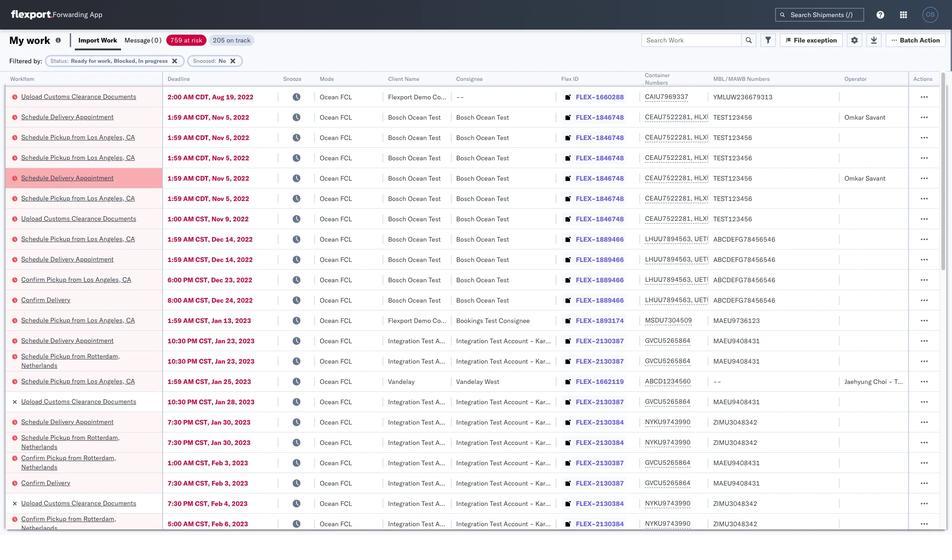 Task type: describe. For each thing, give the bounding box(es) containing it.
1 documents from the top
[[103, 92, 136, 101]]

4 schedule delivery appointment button from the top
[[21, 336, 114, 346]]

10 schedule from the top
[[21, 352, 49, 360]]

1 am from the top
[[183, 93, 194, 101]]

test123456 for the schedule pickup from los angeles, ca link corresponding to second schedule pickup from los angeles, ca button from the top
[[714, 154, 753, 162]]

2130387 for confirm delivery
[[596, 479, 624, 488]]

17 fcl from the top
[[341, 418, 352, 426]]

2 1:59 am cst, dec 14, 2022 from the top
[[168, 255, 253, 264]]

uetu5238478 for confirm pickup from los angeles, ca
[[695, 276, 740, 284]]

in
[[138, 57, 144, 64]]

4 schedule pickup from los angeles, ca from the top
[[21, 235, 135, 243]]

omkar for 5th schedule delivery appointment button from the bottom of the page
[[845, 113, 865, 121]]

forwarding app link
[[11, 10, 102, 19]]

mbl/mawb numbers
[[714, 75, 770, 82]]

18 ocean fcl from the top
[[320, 439, 352, 447]]

3 schedule pickup from los angeles, ca from the top
[[21, 194, 135, 202]]

cst, down 8:00 am cst, dec 24, 2022
[[196, 316, 210, 325]]

4 appointment from the top
[[76, 336, 114, 345]]

cdt, for 5th schedule delivery appointment button from the bottom of the page
[[196, 113, 211, 121]]

hlxu6269489, for the schedule pickup from los angeles, ca link corresponding to second schedule pickup from los angeles, ca button from the top
[[695, 153, 742, 162]]

at
[[184, 36, 190, 44]]

28,
[[227, 398, 237, 406]]

4 upload customs clearance documents from the top
[[21, 499, 136, 507]]

confirm delivery for 8:00 am cst, dec 24, 2022
[[21, 296, 70, 304]]

flex
[[562, 75, 572, 82]]

flex-1846748 for fourth schedule delivery appointment button from the bottom
[[576, 174, 624, 182]]

7 account from the top
[[504, 479, 528, 488]]

bookings
[[457, 316, 484, 325]]

3 customs from the top
[[44, 397, 70, 406]]

(0)
[[151, 36, 163, 44]]

batch action
[[901, 36, 941, 44]]

dec for confirm pickup from los angeles, ca
[[211, 276, 223, 284]]

6:00 pm cst, dec 23, 2022
[[168, 276, 253, 284]]

schedule delivery appointment link for 3rd schedule delivery appointment button from the top of the page
[[21, 255, 114, 264]]

integration for 2nd schedule delivery appointment button from the bottom of the page's schedule delivery appointment link
[[457, 337, 488, 345]]

3 7:30 from the top
[[168, 479, 182, 488]]

8 integration test account - karl lagerfeld from the top
[[457, 500, 577, 508]]

3 account from the top
[[504, 398, 528, 406]]

ca inside button
[[123, 275, 131, 284]]

1889466 for confirm delivery
[[596, 296, 624, 304]]

10:30 for schedule pickup from rotterdam, netherlands
[[168, 357, 186, 365]]

ymluw236679313
[[714, 93, 773, 101]]

pm up 1:00 am cst, feb 3, 2023
[[183, 439, 193, 447]]

action
[[920, 36, 941, 44]]

3 1846748 from the top
[[596, 154, 624, 162]]

8:00
[[168, 296, 182, 304]]

jaehyung choi - test destination age
[[845, 377, 953, 386]]

4 ocean fcl from the top
[[320, 154, 352, 162]]

cst, left 9,
[[196, 215, 210, 223]]

from for second schedule pickup from los angeles, ca button from the top
[[72, 153, 85, 162]]

2:00 am cdt, aug 19, 2022
[[168, 93, 254, 101]]

10:30 pm cst, jan 23, 2023 for schedule pickup from rotterdam, netherlands
[[168, 357, 255, 365]]

rotterdam, for 10:30 pm cst, jan 23, 2023
[[87, 352, 120, 360]]

schedule delivery appointment for 2nd schedule delivery appointment button from the bottom of the page's schedule delivery appointment link
[[21, 336, 114, 345]]

omkar savant for fourth schedule delivery appointment button from the bottom
[[845, 174, 886, 182]]

bookings test consignee
[[457, 316, 530, 325]]

11 ocean fcl from the top
[[320, 296, 352, 304]]

3 fcl from the top
[[341, 133, 352, 142]]

hlxu6269489, for 5th schedule delivery appointment button from the bottom of the page schedule delivery appointment link
[[695, 113, 742, 121]]

4 clearance from the top
[[72, 499, 101, 507]]

lhuu7894563, uetu5238478 for confirm pickup from los angeles, ca
[[646, 276, 740, 284]]

4 upload customs clearance documents link from the top
[[21, 499, 136, 508]]

16 flex- from the top
[[576, 398, 596, 406]]

client name
[[388, 75, 419, 82]]

flex-1846748 for second schedule pickup from los angeles, ca button from the top
[[576, 154, 624, 162]]

schedule pickup from los angeles, ca link for fifth schedule pickup from los angeles, ca button from the top of the page
[[21, 316, 135, 325]]

3 zimu3048342 from the top
[[714, 500, 758, 508]]

5, for 5th schedule delivery appointment button from the bottom of the page
[[226, 113, 232, 121]]

schedule delivery appointment for schedule delivery appointment link corresponding to 3rd schedule delivery appointment button from the top of the page
[[21, 255, 114, 263]]

batch action button
[[886, 33, 947, 47]]

track
[[236, 36, 251, 44]]

4 karl from the top
[[536, 418, 548, 426]]

24,
[[225, 296, 236, 304]]

message
[[125, 36, 151, 44]]

dec for confirm delivery
[[212, 296, 224, 304]]

2 zimu3048342 from the top
[[714, 439, 758, 447]]

demo for -
[[414, 93, 431, 101]]

8 karl from the top
[[536, 500, 548, 508]]

7:30 am cst, feb 3, 2023
[[168, 479, 248, 488]]

client name button
[[384, 74, 443, 83]]

cst, up 7:30 pm cst, feb 4, 2023
[[196, 479, 210, 488]]

app
[[90, 10, 102, 19]]

schedule delivery appointment for 5th schedule delivery appointment button from the bottom of the page schedule delivery appointment link
[[21, 113, 114, 121]]

5 lagerfeld from the top
[[549, 439, 577, 447]]

2023 right 13,
[[235, 316, 251, 325]]

2023 down 28,
[[235, 418, 251, 426]]

23, for los
[[225, 276, 235, 284]]

21 ocean fcl from the top
[[320, 500, 352, 508]]

2023 right the "6,"
[[232, 520, 248, 528]]

11 schedule from the top
[[21, 377, 49, 385]]

1 karl from the top
[[536, 337, 548, 345]]

9 fcl from the top
[[341, 255, 352, 264]]

7 am from the top
[[183, 215, 194, 223]]

2 flex-1846748 from the top
[[576, 133, 624, 142]]

4 integration from the top
[[457, 418, 488, 426]]

6:00
[[168, 276, 182, 284]]

work
[[26, 34, 50, 46]]

cst, up 1:59 am cst, jan 13, 2023
[[196, 296, 210, 304]]

resize handle column header for client name
[[441, 72, 452, 535]]

snoozed
[[193, 57, 215, 64]]

3 maeu9408431 from the top
[[714, 398, 761, 406]]

8:00 am cst, dec 24, 2022
[[168, 296, 253, 304]]

on
[[227, 36, 234, 44]]

20 fcl from the top
[[341, 479, 352, 488]]

file
[[795, 36, 806, 44]]

2 test123456 from the top
[[714, 133, 753, 142]]

uetu5238478 for schedule delivery appointment
[[695, 255, 740, 264]]

1:59 for fourth schedule pickup from los angeles, ca button from the bottom of the page
[[168, 194, 182, 203]]

ceau7522281, for second schedule pickup from los angeles, ca button from the top
[[646, 153, 693, 162]]

container numbers
[[646, 72, 670, 86]]

2 customs from the top
[[44, 214, 70, 223]]

4 schedule from the top
[[21, 174, 49, 182]]

cst, down 7:30 am cst, feb 3, 2023
[[195, 500, 210, 508]]

import
[[79, 36, 99, 44]]

flexport for bookings test consignee
[[388, 316, 412, 325]]

2 1:59 from the top
[[168, 133, 182, 142]]

no
[[219, 57, 226, 64]]

cst, up the 10:30 pm cst, jan 28, 2023
[[196, 377, 210, 386]]

1:59 am cdt, nov 5, 2022 for fourth schedule pickup from los angeles, ca button from the bottom of the page
[[168, 194, 250, 203]]

2 ceau7522281, from the top
[[646, 133, 693, 141]]

3 schedule delivery appointment button from the top
[[21, 255, 114, 265]]

los inside button
[[83, 275, 94, 284]]

2 1846748 from the top
[[596, 133, 624, 142]]

flexport. image
[[11, 10, 53, 19]]

3 upload from the top
[[21, 397, 42, 406]]

5:00 am cst, feb 6, 2023
[[168, 520, 248, 528]]

angeles, for the schedule pickup from los angeles, ca link associated with third schedule pickup from los angeles, ca button from the bottom of the page
[[99, 235, 125, 243]]

os button
[[920, 4, 942, 25]]

gvcu5265864 for schedule pickup from rotterdam, netherlands
[[646, 357, 691, 365]]

my work
[[9, 34, 50, 46]]

confirm delivery link for 7:30 am cst, feb 3, 2023
[[21, 478, 70, 488]]

cst, up 1:00 am cst, feb 3, 2023
[[195, 439, 210, 447]]

id
[[573, 75, 579, 82]]

cst, down the "1:00 am cst, nov 9, 2022"
[[196, 235, 210, 243]]

1 lhuu7894563, from the top
[[646, 235, 693, 243]]

3 karl from the top
[[536, 398, 548, 406]]

flex-1846748 for fourth schedule pickup from los angeles, ca button from the bottom of the page
[[576, 194, 624, 203]]

20 ocean fcl from the top
[[320, 479, 352, 488]]

from for 1st schedule pickup from los angeles, ca button
[[72, 133, 85, 141]]

mbl/mawb
[[714, 75, 746, 82]]

schedule pickup from los angeles, ca link for 1st schedule pickup from los angeles, ca button
[[21, 132, 135, 142]]

9 integration test account - karl lagerfeld from the top
[[457, 520, 577, 528]]

7 karl from the top
[[536, 479, 548, 488]]

pm down 1:59 am cst, jan 13, 2023
[[187, 337, 198, 345]]

confirm delivery button for 7:30 am cst, feb 3, 2023
[[21, 478, 70, 488]]

205
[[213, 36, 225, 44]]

3 appointment from the top
[[76, 255, 114, 263]]

work,
[[98, 57, 112, 64]]

1 7:30 pm cst, jan 30, 2023 from the top
[[168, 418, 251, 426]]

1893174
[[596, 316, 624, 325]]

1 appointment from the top
[[76, 113, 114, 121]]

age
[[945, 377, 953, 386]]

aug
[[212, 93, 225, 101]]

schedule delivery appointment link for 5th schedule delivery appointment button from the bottom of the page
[[21, 112, 114, 121]]

6 account from the top
[[504, 459, 528, 467]]

lhuu7894563, for schedule delivery appointment
[[646, 255, 693, 264]]

lhuu7894563, for confirm pickup from los angeles, ca
[[646, 276, 693, 284]]

1 schedule from the top
[[21, 113, 49, 121]]

omkar savant for 5th schedule delivery appointment button from the bottom of the page
[[845, 113, 886, 121]]

3 nyku9743990 from the top
[[646, 499, 691, 508]]

lhuu7894563, for confirm delivery
[[646, 296, 693, 304]]

feb for 7:30 pm cst, feb 4, 2023
[[211, 500, 223, 508]]

25,
[[224, 377, 234, 386]]

2 upload from the top
[[21, 214, 42, 223]]

caiu7969337
[[646, 92, 689, 101]]

jaehyung
[[845, 377, 872, 386]]

16 ocean fcl from the top
[[320, 398, 352, 406]]

2:00
[[168, 93, 182, 101]]

schedule pickup from rotterdam, netherlands link for 7:30
[[21, 433, 150, 451]]

3 resize handle column header from the left
[[304, 72, 315, 535]]

1:59 am cdt, nov 5, 2022 for second schedule pickup from los angeles, ca button from the top
[[168, 154, 250, 162]]

11 resize handle column header from the left
[[929, 72, 940, 535]]

2 hlxu8034992 from the top
[[744, 133, 789, 141]]

batch
[[901, 36, 919, 44]]

ceau7522281, for fourth schedule delivery appointment button from the bottom
[[646, 174, 693, 182]]

test123456 for schedule delivery appointment link corresponding to fourth schedule delivery appointment button from the bottom
[[714, 174, 753, 182]]

from for 5:00 am cst, feb 6, 2023 "confirm pickup from rotterdam, netherlands" button
[[68, 515, 82, 523]]

5 integration test account - karl lagerfeld from the top
[[457, 439, 577, 447]]

3 flex-2130387 from the top
[[576, 398, 624, 406]]

2130387 for confirm pickup from rotterdam, netherlands
[[596, 459, 624, 467]]

mode
[[320, 75, 334, 82]]

maeu9736123
[[714, 316, 761, 325]]

4 1846748 from the top
[[596, 174, 624, 182]]

jan left 28,
[[215, 398, 226, 406]]

2 schedule pickup from los angeles, ca from the top
[[21, 153, 135, 162]]

3 2130387 from the top
[[596, 398, 624, 406]]

import work
[[79, 36, 117, 44]]

1 7:30 from the top
[[168, 418, 182, 426]]

blocked,
[[114, 57, 137, 64]]

205 on track
[[213, 36, 251, 44]]

forwarding app
[[53, 10, 102, 19]]

759
[[170, 36, 182, 44]]

: for status
[[67, 57, 69, 64]]

2023 down 1:00 am cst, feb 3, 2023
[[232, 479, 248, 488]]

759 at risk
[[170, 36, 202, 44]]

3 cdt, from the top
[[196, 133, 211, 142]]

3 ocean fcl from the top
[[320, 133, 352, 142]]

exception
[[808, 36, 838, 44]]

from for 1st schedule pickup from los angeles, ca button from the bottom
[[72, 377, 85, 385]]

flexport demo consignee for -
[[388, 93, 464, 101]]

1:59 am cst, jan 25, 2023
[[168, 377, 251, 386]]

5 schedule pickup from los angeles, ca button from the top
[[21, 316, 135, 326]]

1660288
[[596, 93, 624, 101]]

cdt, for 1st the upload customs clearance documents button from the top of the page
[[196, 93, 211, 101]]

flex-1889466 for schedule delivery appointment
[[576, 255, 624, 264]]

9 karl from the top
[[536, 520, 548, 528]]

angeles, for the schedule pickup from los angeles, ca link associated with fourth schedule pickup from los angeles, ca button from the bottom of the page
[[99, 194, 125, 202]]

1:59 am cst, jan 13, 2023
[[168, 316, 251, 325]]

from for third schedule pickup from los angeles, ca button from the bottom of the page
[[72, 235, 85, 243]]

message (0)
[[125, 36, 163, 44]]

abcdefg78456546 for schedule delivery appointment
[[714, 255, 776, 264]]

1662119
[[596, 377, 624, 386]]

flex-2130387 for confirm delivery
[[576, 479, 624, 488]]

1:59 for fourth schedule delivery appointment button from the bottom
[[168, 174, 182, 182]]

west
[[485, 377, 500, 386]]

13,
[[224, 316, 234, 325]]

flex id button
[[557, 74, 632, 83]]

confirm for 1:00 am cst, feb 3, 2023
[[21, 454, 45, 462]]

3 gvcu5265864 from the top
[[646, 398, 691, 406]]

schedule pickup from rotterdam, netherlands link for 10:30
[[21, 352, 150, 370]]

container numbers button
[[641, 70, 700, 86]]

2 upload customs clearance documents button from the top
[[21, 214, 136, 224]]

filtered by:
[[9, 57, 42, 65]]

jan up 25,
[[215, 357, 226, 365]]

ready
[[71, 57, 87, 64]]

15 ocean fcl from the top
[[320, 377, 352, 386]]

risk
[[192, 36, 202, 44]]

lhuu7894563, uetu5238478 for confirm delivery
[[646, 296, 740, 304]]

6 ceau7522281, from the top
[[646, 215, 693, 223]]

schedule pickup from rotterdam, netherlands button for 7:30 pm cst, jan 30, 2023
[[21, 433, 150, 452]]

status : ready for work, blocked, in progress
[[51, 57, 168, 64]]

6 integration test account - karl lagerfeld from the top
[[457, 459, 577, 467]]

1 abcdefg78456546 from the top
[[714, 235, 776, 243]]

snooze
[[283, 75, 301, 82]]

operator
[[845, 75, 867, 82]]

vandelay for vandelay
[[388, 377, 415, 386]]

2023 up 1:59 am cst, jan 25, 2023
[[239, 357, 255, 365]]

1 lagerfeld from the top
[[549, 337, 577, 345]]

1889466 for schedule delivery appointment
[[596, 255, 624, 264]]

1 upload from the top
[[21, 92, 42, 101]]

flex-1893174
[[576, 316, 624, 325]]

2023 down 1:59 am cst, jan 13, 2023
[[239, 337, 255, 345]]

schedule pickup from rotterdam, netherlands for 10:30 pm cst, jan 23, 2023
[[21, 352, 120, 370]]

7 schedule from the top
[[21, 255, 49, 263]]

jan down the 10:30 pm cst, jan 28, 2023
[[211, 418, 222, 426]]

jan left 13,
[[212, 316, 222, 325]]

21 flex- from the top
[[576, 500, 596, 508]]

1 30, from the top
[[223, 418, 233, 426]]

workitem button
[[6, 74, 153, 83]]

19 fcl from the top
[[341, 459, 352, 467]]

my
[[9, 34, 24, 46]]

forwarding
[[53, 10, 88, 19]]

10:30 pm cst, jan 23, 2023 for schedule delivery appointment
[[168, 337, 255, 345]]

1 fcl from the top
[[341, 93, 352, 101]]

11 am from the top
[[183, 316, 194, 325]]

2 documents from the top
[[103, 214, 136, 223]]

6 hlxu8034992 from the top
[[744, 215, 789, 223]]

4,
[[224, 500, 230, 508]]

1 zimu3048342 from the top
[[714, 418, 758, 426]]

abcdefg78456546 for confirm delivery
[[714, 296, 776, 304]]



Task type: locate. For each thing, give the bounding box(es) containing it.
0 horizontal spatial :
[[67, 57, 69, 64]]

2023 up 1:00 am cst, feb 3, 2023
[[235, 439, 251, 447]]

12 flex- from the top
[[576, 316, 596, 325]]

deadline button
[[163, 74, 269, 83]]

feb for 7:30 am cst, feb 3, 2023
[[212, 479, 223, 488]]

1 vertical spatial savant
[[866, 174, 886, 182]]

ceau7522281,
[[646, 113, 693, 121], [646, 133, 693, 141], [646, 153, 693, 162], [646, 174, 693, 182], [646, 194, 693, 202], [646, 215, 693, 223]]

1 : from the left
[[67, 57, 69, 64]]

ca
[[126, 133, 135, 141], [126, 153, 135, 162], [126, 194, 135, 202], [126, 235, 135, 243], [123, 275, 131, 284], [126, 316, 135, 324], [126, 377, 135, 385]]

5, for fourth schedule pickup from los angeles, ca button from the bottom of the page
[[226, 194, 232, 203]]

2023 right 25,
[[235, 377, 251, 386]]

5 schedule from the top
[[21, 194, 49, 202]]

resize handle column header for container numbers
[[698, 72, 709, 535]]

omkar
[[845, 113, 865, 121], [845, 174, 865, 182]]

ceau7522281, for 5th schedule delivery appointment button from the bottom of the page
[[646, 113, 693, 121]]

numbers inside container numbers
[[646, 79, 669, 86]]

schedule pickup from rotterdam, netherlands for 7:30 pm cst, jan 30, 2023
[[21, 433, 120, 451]]

2023 up 7:30 am cst, feb 3, 2023
[[232, 459, 248, 467]]

0 vertical spatial demo
[[414, 93, 431, 101]]

resize handle column header
[[151, 72, 162, 535], [268, 72, 279, 535], [304, 72, 315, 535], [373, 72, 384, 535], [441, 72, 452, 535], [546, 72, 557, 535], [630, 72, 641, 535], [698, 72, 709, 535], [829, 72, 841, 535], [898, 72, 909, 535], [929, 72, 940, 535]]

0 vertical spatial savant
[[866, 113, 886, 121]]

consignee inside button
[[457, 75, 483, 82]]

0 vertical spatial --
[[457, 93, 465, 101]]

0 vertical spatial schedule pickup from rotterdam, netherlands
[[21, 352, 120, 370]]

1 flexport from the top
[[388, 93, 412, 101]]

test123456 for 5th schedule delivery appointment button from the bottom of the page schedule delivery appointment link
[[714, 113, 753, 121]]

7:30 pm cst, jan 30, 2023 down the 10:30 pm cst, jan 28, 2023
[[168, 418, 251, 426]]

0 vertical spatial confirm pickup from rotterdam, netherlands button
[[21, 453, 150, 473]]

dec left 24,
[[212, 296, 224, 304]]

3 documents from the top
[[103, 397, 136, 406]]

demo for bookings
[[414, 316, 431, 325]]

1 vertical spatial schedule pickup from rotterdam, netherlands
[[21, 433, 120, 451]]

1 horizontal spatial numbers
[[748, 75, 770, 82]]

10:30 pm cst, jan 23, 2023 down 1:59 am cst, jan 13, 2023
[[168, 337, 255, 345]]

2 10:30 pm cst, jan 23, 2023 from the top
[[168, 357, 255, 365]]

msdu7304509
[[646, 316, 693, 325]]

0 horizontal spatial vandelay
[[388, 377, 415, 386]]

5 fcl from the top
[[341, 174, 352, 182]]

cst, down the 10:30 pm cst, jan 28, 2023
[[195, 418, 210, 426]]

vandelay for vandelay west
[[457, 377, 483, 386]]

7:30 up 5:00
[[168, 500, 182, 508]]

pm
[[183, 276, 193, 284], [187, 337, 198, 345], [187, 357, 198, 365], [187, 398, 198, 406], [183, 418, 193, 426], [183, 439, 193, 447], [183, 500, 193, 508]]

1 schedule pickup from los angeles, ca link from the top
[[21, 132, 135, 142]]

integration for schedule pickup from rotterdam, netherlands 'link' related to 10:30
[[457, 357, 488, 365]]

6 flex- from the top
[[576, 194, 596, 203]]

6 schedule pickup from los angeles, ca from the top
[[21, 377, 135, 385]]

3 hlxu8034992 from the top
[[744, 153, 789, 162]]

7:30 pm cst, jan 30, 2023 up 1:00 am cst, feb 3, 2023
[[168, 439, 251, 447]]

1889466 for confirm pickup from los angeles, ca
[[596, 276, 624, 284]]

: left no
[[215, 57, 217, 64]]

5 1:59 am cdt, nov 5, 2022 from the top
[[168, 194, 250, 203]]

flex-2130387 button
[[562, 334, 626, 347], [562, 334, 626, 347], [562, 355, 626, 368], [562, 355, 626, 368], [562, 396, 626, 408], [562, 396, 626, 408], [562, 457, 626, 469], [562, 457, 626, 469], [562, 477, 626, 490], [562, 477, 626, 490]]

2 10:30 from the top
[[168, 357, 186, 365]]

4 netherlands from the top
[[21, 524, 57, 532]]

14,
[[225, 235, 236, 243], [225, 255, 236, 264]]

numbers for container numbers
[[646, 79, 669, 86]]

2 flex-2130384 from the top
[[576, 439, 624, 447]]

destination
[[909, 377, 943, 386]]

1 vertical spatial confirm pickup from rotterdam, netherlands
[[21, 515, 116, 532]]

1 vertical spatial 1:00
[[168, 459, 182, 467]]

1 vertical spatial schedule pickup from rotterdam, netherlands link
[[21, 433, 150, 451]]

12 am from the top
[[183, 377, 194, 386]]

2 cdt, from the top
[[196, 113, 211, 121]]

feb left the "6,"
[[212, 520, 223, 528]]

nyku9743990
[[646, 418, 691, 426], [646, 438, 691, 447], [646, 499, 691, 508], [646, 520, 691, 528]]

10:30 pm cst, jan 23, 2023
[[168, 337, 255, 345], [168, 357, 255, 365]]

1 vertical spatial 3,
[[225, 479, 231, 488]]

netherlands for 10:30
[[21, 361, 57, 370]]

3 integration from the top
[[457, 398, 488, 406]]

1 vertical spatial confirm delivery
[[21, 479, 70, 487]]

work
[[101, 36, 117, 44]]

1 hlxu8034992 from the top
[[744, 113, 789, 121]]

9 lagerfeld from the top
[[549, 520, 577, 528]]

lhuu7894563, uetu5238478 for schedule delivery appointment
[[646, 255, 740, 264]]

4 flex-1846748 from the top
[[576, 174, 624, 182]]

clearance
[[72, 92, 101, 101], [72, 214, 101, 223], [72, 397, 101, 406], [72, 499, 101, 507]]

integration for confirm delivery link corresponding to 7:30 am cst, feb 3, 2023
[[457, 479, 488, 488]]

2 abcdefg78456546 from the top
[[714, 255, 776, 264]]

2 lagerfeld from the top
[[549, 357, 577, 365]]

0 vertical spatial 30,
[[223, 418, 233, 426]]

1:59 am cst, dec 14, 2022 up 6:00 pm cst, dec 23, 2022
[[168, 255, 253, 264]]

9 ocean fcl from the top
[[320, 255, 352, 264]]

14, down 9,
[[225, 235, 236, 243]]

2130387
[[596, 337, 624, 345], [596, 357, 624, 365], [596, 398, 624, 406], [596, 459, 624, 467], [596, 479, 624, 488]]

0 vertical spatial 10:30 pm cst, jan 23, 2023
[[168, 337, 255, 345]]

file exception button
[[780, 33, 844, 47], [780, 33, 844, 47]]

4 documents from the top
[[103, 499, 136, 507]]

dec up 8:00 am cst, dec 24, 2022
[[211, 276, 223, 284]]

1 vertical spatial omkar
[[845, 174, 865, 182]]

5 cdt, from the top
[[196, 174, 211, 182]]

2 schedule pickup from rotterdam, netherlands from the top
[[21, 433, 120, 451]]

confirm delivery for 7:30 am cst, feb 3, 2023
[[21, 479, 70, 487]]

from for "confirm pickup from rotterdam, netherlands" button associated with 1:00 am cst, feb 3, 2023
[[68, 454, 82, 462]]

1:59 for 3rd schedule delivery appointment button from the top of the page
[[168, 255, 182, 264]]

pm down 1:59 am cst, jan 25, 2023
[[187, 398, 198, 406]]

status
[[51, 57, 67, 64]]

1 maeu9408431 from the top
[[714, 337, 761, 345]]

angeles, for the schedule pickup from los angeles, ca link related to 1st schedule pickup from los angeles, ca button from the bottom
[[99, 377, 125, 385]]

cdt, for fourth schedule delivery appointment button from the bottom
[[196, 174, 211, 182]]

10:30 pm cst, jan 28, 2023
[[168, 398, 255, 406]]

mbl/mawb numbers button
[[709, 74, 831, 83]]

5 gvcu5265864 from the top
[[646, 479, 691, 487]]

0 vertical spatial upload customs clearance documents button
[[21, 92, 136, 102]]

numbers down the container
[[646, 79, 669, 86]]

maeu9408431
[[714, 337, 761, 345], [714, 357, 761, 365], [714, 398, 761, 406], [714, 459, 761, 467], [714, 479, 761, 488]]

cst, up 1:59 am cst, jan 25, 2023
[[199, 357, 214, 365]]

confirm delivery link for 8:00 am cst, dec 24, 2022
[[21, 295, 70, 304]]

6 test123456 from the top
[[714, 215, 753, 223]]

flex-2130387 for schedule pickup from rotterdam, netherlands
[[576, 357, 624, 365]]

: for snoozed
[[215, 57, 217, 64]]

2 vertical spatial 10:30
[[168, 398, 186, 406]]

1 vertical spatial omkar savant
[[845, 174, 886, 182]]

30, down 28,
[[223, 418, 233, 426]]

0 vertical spatial flexport
[[388, 93, 412, 101]]

1 clearance from the top
[[72, 92, 101, 101]]

test
[[429, 113, 441, 121], [497, 113, 509, 121], [429, 133, 441, 142], [497, 133, 509, 142], [429, 154, 441, 162], [497, 154, 509, 162], [429, 174, 441, 182], [497, 174, 509, 182], [429, 194, 441, 203], [497, 194, 509, 203], [429, 215, 441, 223], [497, 215, 509, 223], [429, 235, 441, 243], [497, 235, 509, 243], [429, 255, 441, 264], [497, 255, 509, 264], [429, 276, 441, 284], [497, 276, 509, 284], [429, 296, 441, 304], [497, 296, 509, 304], [485, 316, 498, 325], [490, 337, 502, 345], [490, 357, 502, 365], [895, 377, 907, 386], [490, 398, 502, 406], [490, 418, 502, 426], [490, 439, 502, 447], [490, 459, 502, 467], [490, 479, 502, 488], [490, 500, 502, 508], [490, 520, 502, 528]]

7:30 up 7:30 pm cst, feb 4, 2023
[[168, 479, 182, 488]]

23,
[[225, 276, 235, 284], [227, 337, 237, 345], [227, 357, 237, 365]]

0 horizontal spatial numbers
[[646, 79, 669, 86]]

jan up 1:00 am cst, feb 3, 2023
[[211, 439, 222, 447]]

2 vertical spatial 23,
[[227, 357, 237, 365]]

rotterdam, for 5:00 am cst, feb 6, 2023
[[83, 515, 116, 523]]

1 vertical spatial schedule pickup from rotterdam, netherlands button
[[21, 433, 150, 452]]

1 vertical spatial confirm delivery link
[[21, 478, 70, 488]]

3, up 7:30 am cst, feb 3, 2023
[[225, 459, 231, 467]]

confirm delivery button for 8:00 am cst, dec 24, 2022
[[21, 295, 70, 305]]

2130387 for schedule delivery appointment
[[596, 337, 624, 345]]

20 flex- from the top
[[576, 479, 596, 488]]

pm down the 10:30 pm cst, jan 28, 2023
[[183, 418, 193, 426]]

1 1:59 from the top
[[168, 113, 182, 121]]

4 lhuu7894563, from the top
[[646, 296, 693, 304]]

cdt, for second schedule pickup from los angeles, ca button from the top
[[196, 154, 211, 162]]

1 omkar from the top
[[845, 113, 865, 121]]

dec for schedule delivery appointment
[[212, 255, 224, 264]]

10:30 up 1:59 am cst, jan 25, 2023
[[168, 357, 186, 365]]

1 horizontal spatial :
[[215, 57, 217, 64]]

import work button
[[75, 30, 121, 50]]

snoozed : no
[[193, 57, 226, 64]]

1:00 for 1:00 am cst, nov 9, 2022
[[168, 215, 182, 223]]

1:59 am cst, dec 14, 2022
[[168, 235, 253, 243], [168, 255, 253, 264]]

2 7:30 pm cst, jan 30, 2023 from the top
[[168, 439, 251, 447]]

gvcu5265864 for confirm delivery
[[646, 479, 691, 487]]

schedule delivery appointment for schedule delivery appointment link associated with first schedule delivery appointment button from the bottom
[[21, 418, 114, 426]]

6 lagerfeld from the top
[[549, 459, 577, 467]]

1 vertical spatial 10:30
[[168, 357, 186, 365]]

4 integration test account - karl lagerfeld from the top
[[457, 418, 577, 426]]

flex-1889466 for confirm pickup from los angeles, ca
[[576, 276, 624, 284]]

1 demo from the top
[[414, 93, 431, 101]]

5, for fourth schedule delivery appointment button from the bottom
[[226, 174, 232, 182]]

resize handle column header for flex id
[[630, 72, 641, 535]]

rotterdam, for 7:30 pm cst, jan 30, 2023
[[87, 433, 120, 442]]

3 uetu5238478 from the top
[[695, 276, 740, 284]]

1 vertical spatial confirm pickup from rotterdam, netherlands link
[[21, 514, 150, 533]]

actions
[[914, 75, 934, 82]]

3, for 1:00 am cst, feb 3, 2023
[[225, 459, 231, 467]]

8 integration from the top
[[457, 500, 488, 508]]

10:30 for schedule delivery appointment
[[168, 337, 186, 345]]

3, for 7:30 am cst, feb 3, 2023
[[225, 479, 231, 488]]

1 horizontal spatial vandelay
[[457, 377, 483, 386]]

flexport for --
[[388, 93, 412, 101]]

1 vertical spatial flexport
[[388, 316, 412, 325]]

4 1889466 from the top
[[596, 296, 624, 304]]

3 flex-1889466 from the top
[[576, 276, 624, 284]]

3 upload customs clearance documents from the top
[[21, 397, 136, 406]]

confirm pickup from los angeles, ca button
[[21, 275, 131, 285]]

confirm pickup from rotterdam, netherlands for 1:00 am cst, feb 3, 2023
[[21, 454, 116, 471]]

dec up 6:00 pm cst, dec 23, 2022
[[212, 255, 224, 264]]

0 vertical spatial 3,
[[225, 459, 231, 467]]

1 vertical spatial flexport demo consignee
[[388, 316, 464, 325]]

1 vertical spatial 1:59 am cst, dec 14, 2022
[[168, 255, 253, 264]]

cst, up 6:00 pm cst, dec 23, 2022
[[196, 255, 210, 264]]

cdt, for fourth schedule pickup from los angeles, ca button from the bottom of the page
[[196, 194, 211, 203]]

cst, down 1:59 am cst, jan 13, 2023
[[199, 337, 214, 345]]

schedule delivery appointment for schedule delivery appointment link corresponding to fourth schedule delivery appointment button from the bottom
[[21, 174, 114, 182]]

2 flex- from the top
[[576, 113, 596, 121]]

0 vertical spatial confirm pickup from rotterdam, netherlands link
[[21, 453, 150, 472]]

zimu3048342
[[714, 418, 758, 426], [714, 439, 758, 447], [714, 500, 758, 508], [714, 520, 758, 528]]

omkar for fourth schedule delivery appointment button from the bottom
[[845, 174, 865, 182]]

0 vertical spatial omkar
[[845, 113, 865, 121]]

6 flex-1846748 from the top
[[576, 215, 624, 223]]

5:00
[[168, 520, 182, 528]]

hlxu6269489, for the schedule pickup from los angeles, ca link associated with fourth schedule pickup from los angeles, ca button from the bottom of the page
[[695, 194, 742, 202]]

consignee
[[457, 75, 483, 82], [433, 93, 464, 101], [433, 316, 464, 325], [499, 316, 530, 325]]

0 vertical spatial schedule pickup from rotterdam, netherlands button
[[21, 352, 150, 371]]

container
[[646, 72, 670, 79]]

flex id
[[562, 75, 579, 82]]

1:59
[[168, 113, 182, 121], [168, 133, 182, 142], [168, 154, 182, 162], [168, 174, 182, 182], [168, 194, 182, 203], [168, 235, 182, 243], [168, 255, 182, 264], [168, 316, 182, 325], [168, 377, 182, 386]]

0 vertical spatial 10:30
[[168, 337, 186, 345]]

23, for rotterdam,
[[227, 357, 237, 365]]

1 flex- from the top
[[576, 93, 596, 101]]

: left ready
[[67, 57, 69, 64]]

30, up 1:00 am cst, feb 3, 2023
[[223, 439, 233, 447]]

6 karl from the top
[[536, 459, 548, 467]]

3 flex- from the top
[[576, 133, 596, 142]]

1 horizontal spatial --
[[714, 377, 722, 386]]

jan down 13,
[[215, 337, 226, 345]]

:
[[67, 57, 69, 64], [215, 57, 217, 64]]

6,
[[225, 520, 231, 528]]

from inside button
[[68, 275, 82, 284]]

vandelay
[[388, 377, 415, 386], [457, 377, 483, 386]]

30,
[[223, 418, 233, 426], [223, 439, 233, 447]]

uetu5238478 for confirm delivery
[[695, 296, 740, 304]]

flex-1846748
[[576, 113, 624, 121], [576, 133, 624, 142], [576, 154, 624, 162], [576, 174, 624, 182], [576, 194, 624, 203], [576, 215, 624, 223]]

0 vertical spatial omkar savant
[[845, 113, 886, 121]]

1 vertical spatial 30,
[[223, 439, 233, 447]]

0 vertical spatial 23,
[[225, 276, 235, 284]]

3 clearance from the top
[[72, 397, 101, 406]]

maeu9408431 for schedule delivery appointment
[[714, 337, 761, 345]]

angeles, for the schedule pickup from los angeles, ca link corresponding to second schedule pickup from los angeles, ca button from the top
[[99, 153, 125, 162]]

5 schedule pickup from los angeles, ca link from the top
[[21, 316, 135, 325]]

confirm pickup from rotterdam, netherlands button for 1:00 am cst, feb 3, 2023
[[21, 453, 150, 473]]

1 vertical spatial --
[[714, 377, 722, 386]]

0 vertical spatial confirm delivery button
[[21, 295, 70, 305]]

flexport demo consignee for bookings
[[388, 316, 464, 325]]

Search Work text field
[[642, 33, 742, 47]]

11 flex- from the top
[[576, 296, 596, 304]]

progress
[[145, 57, 168, 64]]

ceau7522281, for fourth schedule pickup from los angeles, ca button from the bottom of the page
[[646, 194, 693, 202]]

8 account from the top
[[504, 500, 528, 508]]

14, up 6:00 pm cst, dec 23, 2022
[[225, 255, 236, 264]]

integration for confirm pickup from rotterdam, netherlands link related to 5:00
[[457, 520, 488, 528]]

1 vertical spatial confirm pickup from rotterdam, netherlands button
[[21, 514, 150, 534]]

schedule pickup from los angeles, ca link for fourth schedule pickup from los angeles, ca button from the bottom of the page
[[21, 193, 135, 203]]

angeles,
[[99, 133, 125, 141], [99, 153, 125, 162], [99, 194, 125, 202], [99, 235, 125, 243], [95, 275, 121, 284], [99, 316, 125, 324], [99, 377, 125, 385]]

jan left 25,
[[212, 377, 222, 386]]

6 schedule from the top
[[21, 235, 49, 243]]

11 fcl from the top
[[341, 296, 352, 304]]

flex-2130387 for schedule delivery appointment
[[576, 337, 624, 345]]

1 flex-1889466 from the top
[[576, 235, 624, 243]]

1 vertical spatial 23,
[[227, 337, 237, 345]]

1 vertical spatial confirm delivery button
[[21, 478, 70, 488]]

0 horizontal spatial --
[[457, 93, 465, 101]]

1 resize handle column header from the left
[[151, 72, 162, 535]]

7:30 down the 10:30 pm cst, jan 28, 2023
[[168, 418, 182, 426]]

4 2130387 from the top
[[596, 459, 624, 467]]

0 vertical spatial confirm delivery
[[21, 296, 70, 304]]

7:30
[[168, 418, 182, 426], [168, 439, 182, 447], [168, 479, 182, 488], [168, 500, 182, 508]]

integration
[[457, 337, 488, 345], [457, 357, 488, 365], [457, 398, 488, 406], [457, 418, 488, 426], [457, 439, 488, 447], [457, 459, 488, 467], [457, 479, 488, 488], [457, 500, 488, 508], [457, 520, 488, 528]]

los
[[87, 133, 98, 141], [87, 153, 98, 162], [87, 194, 98, 202], [87, 235, 98, 243], [83, 275, 94, 284], [87, 316, 98, 324], [87, 377, 98, 385]]

flexport
[[388, 93, 412, 101], [388, 316, 412, 325]]

1889466
[[596, 235, 624, 243], [596, 255, 624, 264], [596, 276, 624, 284], [596, 296, 624, 304]]

pm down 7:30 am cst, feb 3, 2023
[[183, 500, 193, 508]]

feb left 4,
[[211, 500, 223, 508]]

client
[[388, 75, 403, 82]]

schedule pickup from los angeles, ca link for third schedule pickup from los angeles, ca button from the bottom of the page
[[21, 234, 135, 243]]

confirm for 6:00 pm cst, dec 23, 2022
[[21, 275, 45, 284]]

7:30 up 1:00 am cst, feb 3, 2023
[[168, 439, 182, 447]]

1 vertical spatial demo
[[414, 316, 431, 325]]

abcd1234560
[[646, 377, 691, 386]]

schedule pickup from rotterdam, netherlands button for 10:30 pm cst, jan 23, 2023
[[21, 352, 150, 371]]

23, up 24,
[[225, 276, 235, 284]]

integration for schedule pickup from rotterdam, netherlands 'link' associated with 7:30
[[457, 439, 488, 447]]

lagerfeld
[[549, 337, 577, 345], [549, 357, 577, 365], [549, 398, 577, 406], [549, 418, 577, 426], [549, 439, 577, 447], [549, 459, 577, 467], [549, 479, 577, 488], [549, 500, 577, 508], [549, 520, 577, 528]]

schedule delivery appointment link for 2nd schedule delivery appointment button from the bottom of the page
[[21, 336, 114, 345]]

2023 right 4,
[[232, 500, 248, 508]]

test123456 for the schedule pickup from los angeles, ca link associated with fourth schedule pickup from los angeles, ca button from the bottom of the page
[[714, 194, 753, 203]]

account
[[504, 337, 528, 345], [504, 357, 528, 365], [504, 398, 528, 406], [504, 418, 528, 426], [504, 439, 528, 447], [504, 459, 528, 467], [504, 479, 528, 488], [504, 500, 528, 508], [504, 520, 528, 528]]

23, up 25,
[[227, 357, 237, 365]]

confirm pickup from rotterdam, netherlands link for 1:00
[[21, 453, 150, 472]]

delivery
[[50, 113, 74, 121], [50, 174, 74, 182], [50, 255, 74, 263], [47, 296, 70, 304], [50, 336, 74, 345], [50, 418, 74, 426], [47, 479, 70, 487]]

1 10:30 pm cst, jan 23, 2023 from the top
[[168, 337, 255, 345]]

--
[[457, 93, 465, 101], [714, 377, 722, 386]]

pickup inside button
[[47, 275, 67, 284]]

omkar savant
[[845, 113, 886, 121], [845, 174, 886, 182]]

ocean fcl
[[320, 93, 352, 101], [320, 113, 352, 121], [320, 133, 352, 142], [320, 154, 352, 162], [320, 174, 352, 182], [320, 194, 352, 203], [320, 215, 352, 223], [320, 235, 352, 243], [320, 255, 352, 264], [320, 276, 352, 284], [320, 296, 352, 304], [320, 316, 352, 325], [320, 337, 352, 345], [320, 357, 352, 365], [320, 377, 352, 386], [320, 398, 352, 406], [320, 418, 352, 426], [320, 439, 352, 447], [320, 459, 352, 467], [320, 479, 352, 488], [320, 500, 352, 508], [320, 520, 352, 528]]

9,
[[225, 215, 231, 223]]

numbers
[[748, 75, 770, 82], [646, 79, 669, 86]]

2 savant from the top
[[866, 174, 886, 182]]

1:59 for 1st schedule pickup from los angeles, ca button from the bottom
[[168, 377, 182, 386]]

Search Shipments (/) text field
[[776, 8, 865, 22]]

1 flex-1846748 from the top
[[576, 113, 624, 121]]

1:59 for fifth schedule pickup from los angeles, ca button from the top of the page
[[168, 316, 182, 325]]

filtered
[[9, 57, 32, 65]]

feb for 1:00 am cst, feb 3, 2023
[[212, 459, 223, 467]]

confirm pickup from los angeles, ca
[[21, 275, 131, 284]]

10:30 down 1:59 am cst, jan 25, 2023
[[168, 398, 186, 406]]

pm right 6:00
[[183, 276, 193, 284]]

4 account from the top
[[504, 418, 528, 426]]

0 vertical spatial schedule pickup from rotterdam, netherlands link
[[21, 352, 150, 370]]

2 demo from the top
[[414, 316, 431, 325]]

10:30
[[168, 337, 186, 345], [168, 357, 186, 365], [168, 398, 186, 406]]

schedule pickup from rotterdam, netherlands link
[[21, 352, 150, 370], [21, 433, 150, 451]]

2023 right 28,
[[239, 398, 255, 406]]

pm up 1:59 am cst, jan 25, 2023
[[187, 357, 198, 365]]

7 1:59 from the top
[[168, 255, 182, 264]]

for
[[89, 57, 96, 64]]

flex-1660288
[[576, 93, 624, 101]]

10:30 down 1:59 am cst, jan 13, 2023
[[168, 337, 186, 345]]

9 account from the top
[[504, 520, 528, 528]]

4 hlxu8034992 from the top
[[744, 174, 789, 182]]

1 ceau7522281, hlxu6269489, hlxu8034992 from the top
[[646, 113, 789, 121]]

7 fcl from the top
[[341, 215, 352, 223]]

deadline
[[168, 75, 190, 82]]

angeles, for the schedule pickup from los angeles, ca link related to 1st schedule pickup from los angeles, ca button
[[99, 133, 125, 141]]

feb up 7:30 am cst, feb 3, 2023
[[212, 459, 223, 467]]

1 vertical spatial upload customs clearance documents button
[[21, 214, 136, 224]]

15 fcl from the top
[[341, 377, 352, 386]]

by:
[[33, 57, 42, 65]]

0 vertical spatial 1:59 am cst, dec 14, 2022
[[168, 235, 253, 243]]

flex-2130384 button
[[562, 416, 626, 429], [562, 416, 626, 429], [562, 436, 626, 449], [562, 436, 626, 449], [562, 497, 626, 510], [562, 497, 626, 510], [562, 518, 626, 531], [562, 518, 626, 531]]

hlxu6269489, for schedule delivery appointment link corresponding to fourth schedule delivery appointment button from the bottom
[[695, 174, 742, 182]]

2 omkar savant from the top
[[845, 174, 886, 182]]

5 appointment from the top
[[76, 418, 114, 426]]

1 vertical spatial 7:30 pm cst, jan 30, 2023
[[168, 439, 251, 447]]

3, up 4,
[[225, 479, 231, 488]]

cst, up 7:30 am cst, feb 3, 2023
[[196, 459, 210, 467]]

am
[[183, 93, 194, 101], [183, 113, 194, 121], [183, 133, 194, 142], [183, 154, 194, 162], [183, 174, 194, 182], [183, 194, 194, 203], [183, 215, 194, 223], [183, 235, 194, 243], [183, 255, 194, 264], [183, 296, 194, 304], [183, 316, 194, 325], [183, 377, 194, 386], [183, 459, 194, 467], [183, 479, 194, 488], [183, 520, 194, 528]]

confirm inside confirm pickup from los angeles, ca link
[[21, 275, 45, 284]]

cst, up 8:00 am cst, dec 24, 2022
[[195, 276, 210, 284]]

5 hlxu6269489, from the top
[[695, 194, 742, 202]]

1:59 am cst, dec 14, 2022 down the "1:00 am cst, nov 9, 2022"
[[168, 235, 253, 243]]

0 vertical spatial confirm delivery link
[[21, 295, 70, 304]]

angeles, for confirm pickup from los angeles, ca link
[[95, 275, 121, 284]]

mode button
[[315, 74, 374, 83]]

numbers up ymluw236679313 at the top
[[748, 75, 770, 82]]

10:30 pm cst, jan 23, 2023 up 1:59 am cst, jan 25, 2023
[[168, 357, 255, 365]]

9 schedule from the top
[[21, 336, 49, 345]]

5 ceau7522281, from the top
[[646, 194, 693, 202]]

dec down the "1:00 am cst, nov 9, 2022"
[[212, 235, 224, 243]]

3 abcdefg78456546 from the top
[[714, 276, 776, 284]]

netherlands for 7:30
[[21, 443, 57, 451]]

flex-1846748 button
[[562, 111, 626, 124], [562, 111, 626, 124], [562, 131, 626, 144], [562, 131, 626, 144], [562, 151, 626, 164], [562, 151, 626, 164], [562, 172, 626, 185], [562, 172, 626, 185], [562, 192, 626, 205], [562, 192, 626, 205], [562, 212, 626, 225], [562, 212, 626, 225]]

1:59 for second schedule pickup from los angeles, ca button from the top
[[168, 154, 182, 162]]

flex-1893174 button
[[562, 314, 626, 327], [562, 314, 626, 327]]

confirm pickup from rotterdam, netherlands for 5:00 am cst, feb 6, 2023
[[21, 515, 116, 532]]

23, down 13,
[[227, 337, 237, 345]]

schedule pickup from los angeles, ca link for 1st schedule pickup from los angeles, ca button from the bottom
[[21, 377, 135, 386]]

confirm delivery link
[[21, 295, 70, 304], [21, 478, 70, 488]]

1 schedule delivery appointment button from the top
[[21, 112, 114, 122]]

cst, down 1:59 am cst, jan 25, 2023
[[199, 398, 214, 406]]

-
[[457, 93, 461, 101], [461, 93, 465, 101], [530, 337, 534, 345], [530, 357, 534, 365], [714, 377, 718, 386], [718, 377, 722, 386], [889, 377, 893, 386], [530, 398, 534, 406], [530, 418, 534, 426], [530, 439, 534, 447], [530, 459, 534, 467], [530, 479, 534, 488], [530, 500, 534, 508], [530, 520, 534, 528]]

resize handle column header for deadline
[[268, 72, 279, 535]]

uetu5238478
[[695, 235, 740, 243], [695, 255, 740, 264], [695, 276, 740, 284], [695, 296, 740, 304]]

1 vertical spatial 10:30 pm cst, jan 23, 2023
[[168, 357, 255, 365]]

0 vertical spatial flexport demo consignee
[[388, 93, 464, 101]]

0 vertical spatial 1:00
[[168, 215, 182, 223]]

2 ocean fcl from the top
[[320, 113, 352, 121]]

schedule delivery appointment button
[[21, 112, 114, 122], [21, 173, 114, 183], [21, 255, 114, 265], [21, 336, 114, 346], [21, 417, 114, 427]]

maeu9408431 for schedule pickup from rotterdam, netherlands
[[714, 357, 761, 365]]

8 resize handle column header from the left
[[698, 72, 709, 535]]

feb down 1:00 am cst, feb 3, 2023
[[212, 479, 223, 488]]

0 vertical spatial confirm pickup from rotterdam, netherlands
[[21, 454, 116, 471]]

0 vertical spatial 14,
[[225, 235, 236, 243]]

os
[[927, 11, 936, 18]]

1 test123456 from the top
[[714, 113, 753, 121]]

22 flex- from the top
[[576, 520, 596, 528]]

2 schedule pickup from rotterdam, netherlands link from the top
[[21, 433, 150, 451]]

abcdefg78456546 for confirm pickup from los angeles, ca
[[714, 276, 776, 284]]

1 hlxu6269489, from the top
[[695, 113, 742, 121]]

hlxu8034992
[[744, 113, 789, 121], [744, 133, 789, 141], [744, 153, 789, 162], [744, 174, 789, 182], [744, 194, 789, 202], [744, 215, 789, 223]]

5, for second schedule pickup from los angeles, ca button from the top
[[226, 154, 232, 162]]

numbers for mbl/mawb numbers
[[748, 75, 770, 82]]

5 flex- from the top
[[576, 174, 596, 182]]

schedule delivery appointment link for fourth schedule delivery appointment button from the bottom
[[21, 173, 114, 182]]

2 confirm delivery button from the top
[[21, 478, 70, 488]]

1 vertical spatial 14,
[[225, 255, 236, 264]]

1 schedule pickup from rotterdam, netherlands link from the top
[[21, 352, 150, 370]]

angeles, inside button
[[95, 275, 121, 284]]

confirm pickup from los angeles, ca link
[[21, 275, 131, 284]]

consignee button
[[452, 74, 548, 83]]

4 ceau7522281, from the top
[[646, 174, 693, 182]]

flex-
[[576, 93, 596, 101], [576, 113, 596, 121], [576, 133, 596, 142], [576, 154, 596, 162], [576, 174, 596, 182], [576, 194, 596, 203], [576, 215, 596, 223], [576, 235, 596, 243], [576, 255, 596, 264], [576, 276, 596, 284], [576, 296, 596, 304], [576, 316, 596, 325], [576, 337, 596, 345], [576, 357, 596, 365], [576, 377, 596, 386], [576, 398, 596, 406], [576, 418, 596, 426], [576, 439, 596, 447], [576, 459, 596, 467], [576, 479, 596, 488], [576, 500, 596, 508], [576, 520, 596, 528]]

cst, down 7:30 pm cst, feb 4, 2023
[[196, 520, 210, 528]]

5 1846748 from the top
[[596, 194, 624, 203]]

0 vertical spatial 7:30 pm cst, jan 30, 2023
[[168, 418, 251, 426]]

upload customs clearance documents
[[21, 92, 136, 101], [21, 214, 136, 223], [21, 397, 136, 406], [21, 499, 136, 507]]

from for fifth schedule pickup from los angeles, ca button from the top of the page
[[72, 316, 85, 324]]

resize handle column header for mbl/mawb numbers
[[829, 72, 841, 535]]

2 flexport demo consignee from the top
[[388, 316, 464, 325]]



Task type: vqa. For each thing, say whether or not it's contained in the screenshot.


